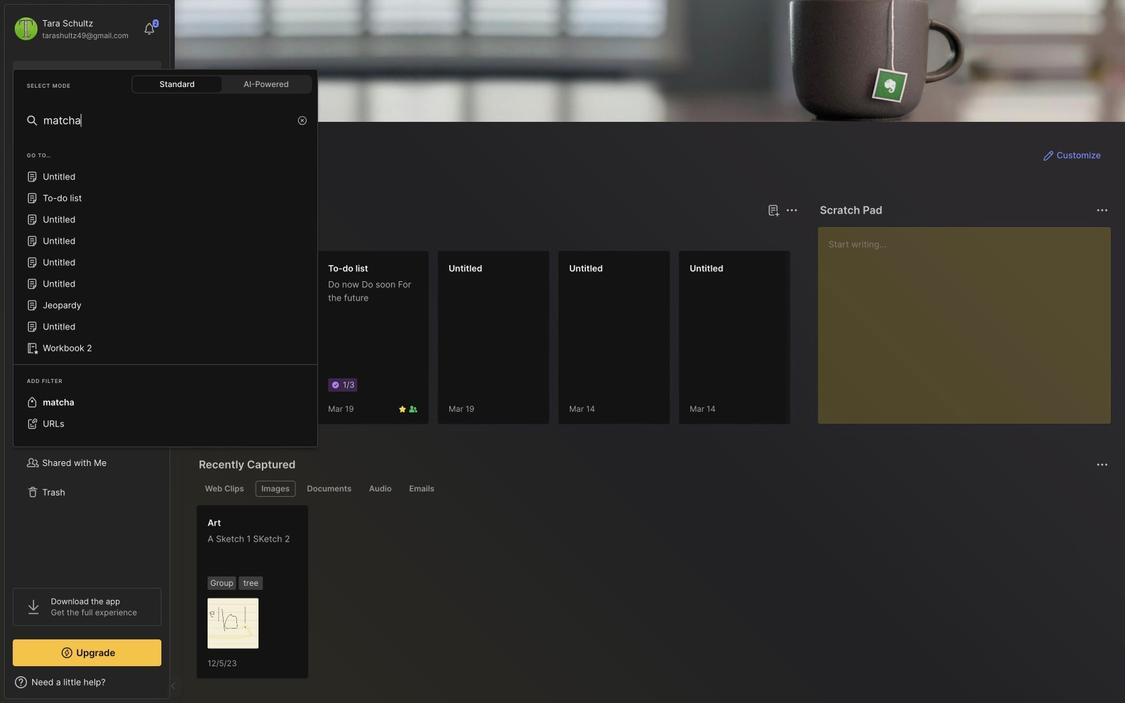 Task type: locate. For each thing, give the bounding box(es) containing it.
None search field
[[37, 66, 144, 82]]

main element
[[0, 0, 1126, 704]]

tree
[[5, 131, 170, 576]]

None search field
[[43, 113, 290, 129]]

tab
[[199, 227, 238, 243], [199, 481, 250, 497], [256, 481, 296, 497], [301, 481, 358, 497], [363, 481, 398, 497], [403, 481, 441, 497]]

Search text field
[[43, 113, 290, 129]]

tab list
[[199, 481, 1107, 497]]

row group
[[196, 251, 1126, 433]]

tree inside main element
[[5, 131, 170, 576]]

Search text field
[[37, 68, 144, 81]]

group
[[13, 182, 161, 342]]



Task type: describe. For each thing, give the bounding box(es) containing it.
group inside tree
[[13, 182, 161, 342]]

Search results field
[[13, 139, 318, 448]]

Start writing… text field
[[829, 227, 1111, 414]]

click to collapse image
[[169, 679, 179, 695]]

thumbnail image
[[208, 598, 259, 649]]

none search field inside main element
[[37, 66, 144, 82]]

none search field inside main element
[[43, 113, 290, 129]]



Task type: vqa. For each thing, say whether or not it's contained in the screenshot.
Share button
no



